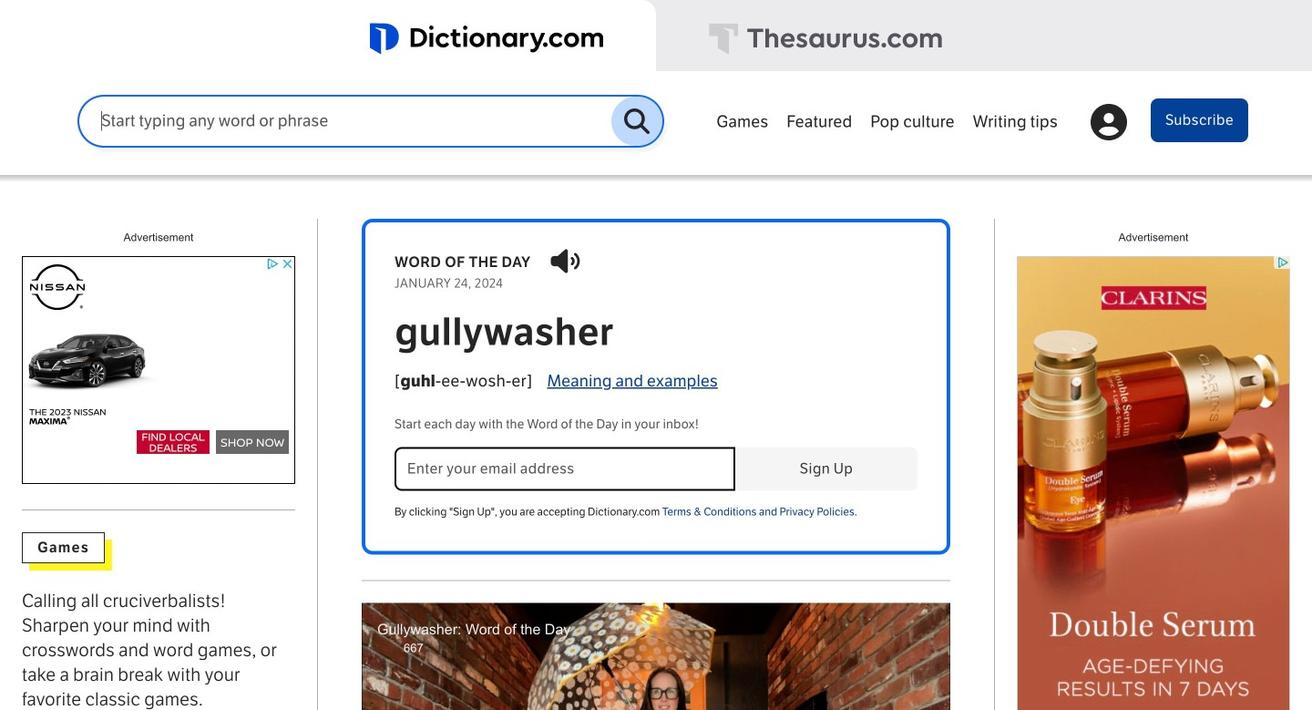 Task type: describe. For each thing, give the bounding box(es) containing it.
1 advertisement element from the left
[[22, 256, 295, 484]]

switch site tab list
[[0, 0, 1313, 74]]

Start typing any word or phrase text field
[[80, 111, 612, 132]]



Task type: locate. For each thing, give the bounding box(es) containing it.
advertisement element
[[22, 256, 295, 484], [1018, 256, 1291, 710]]

pages menu element
[[708, 93, 1249, 175]]

0 horizontal spatial advertisement element
[[22, 256, 295, 484]]

Enter your email address text field
[[395, 447, 736, 491]]

video player region
[[362, 603, 951, 710]]

2 advertisement element from the left
[[1018, 256, 1291, 710]]

1 horizontal spatial advertisement element
[[1018, 256, 1291, 710]]



Task type: vqa. For each thing, say whether or not it's contained in the screenshot.
yourname@email.com email field
no



